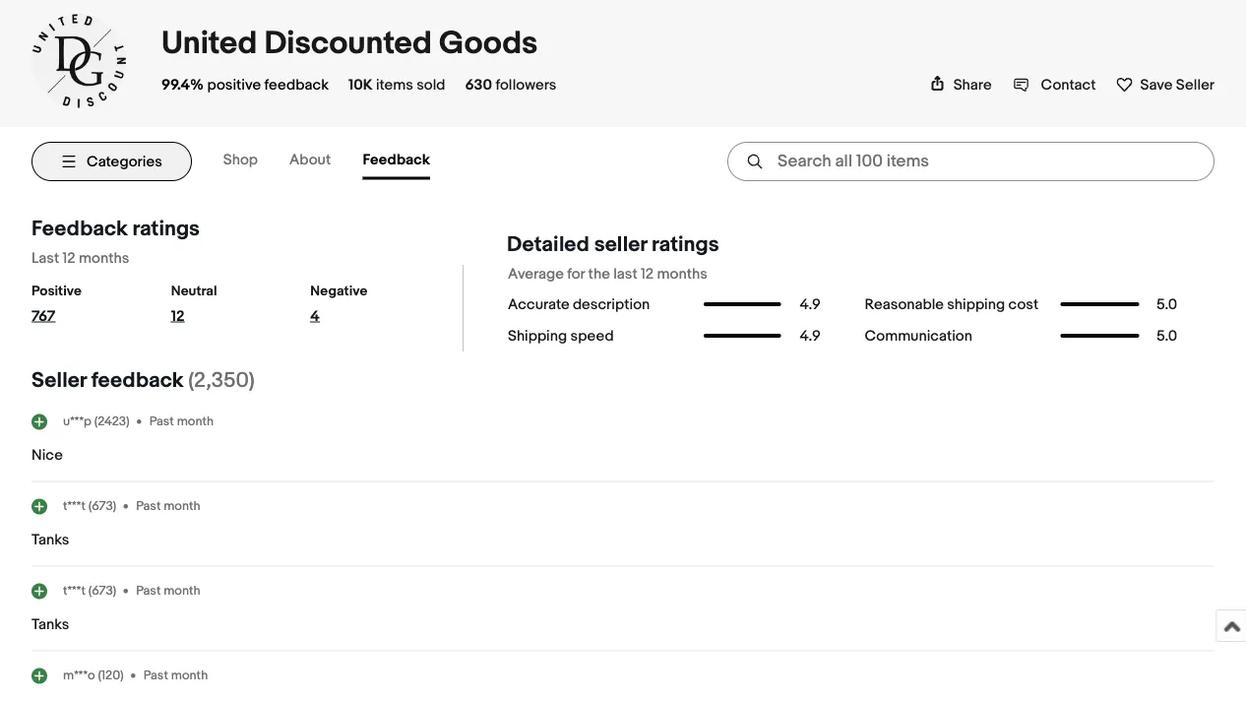 Task type: describe. For each thing, give the bounding box(es) containing it.
nice
[[32, 447, 63, 464]]

united
[[162, 25, 257, 63]]

767
[[32, 307, 55, 325]]

neutral
[[171, 283, 217, 299]]

u***p
[[63, 414, 92, 429]]

1 vertical spatial feedback
[[91, 368, 184, 394]]

630 followers
[[465, 76, 557, 94]]

negative 4
[[311, 283, 368, 325]]

feedback for feedback ratings last 12 months
[[32, 216, 128, 241]]

reasonable shipping cost
[[865, 295, 1039, 313]]

1 t***t from the top
[[63, 499, 86, 514]]

2 (673) from the top
[[88, 583, 116, 599]]

feedback for feedback
[[363, 151, 430, 169]]

share
[[954, 76, 992, 94]]

1 horizontal spatial ratings
[[652, 231, 719, 257]]

4.9 for accurate description
[[800, 295, 821, 313]]

12 inside 'feedback ratings last 12 months'
[[63, 249, 76, 267]]

2 tanks from the top
[[32, 616, 69, 634]]

months inside 'feedback ratings last 12 months'
[[79, 249, 129, 267]]

u***p (2423)
[[63, 414, 130, 429]]

10k
[[349, 76, 373, 94]]

0 vertical spatial feedback
[[264, 76, 329, 94]]

goods
[[439, 25, 538, 63]]

discounted
[[264, 25, 432, 63]]

categories
[[87, 153, 162, 170]]

contact
[[1041, 76, 1097, 94]]

(2423)
[[94, 414, 130, 429]]

contact link
[[1014, 76, 1097, 94]]

4.9 for shipping speed
[[800, 327, 821, 345]]

m***o (120)
[[63, 668, 124, 683]]

m***o
[[63, 668, 95, 683]]

items
[[376, 76, 413, 94]]

767 link
[[32, 307, 122, 333]]

1 t***t (673) from the top
[[63, 499, 116, 514]]

positive 767
[[32, 283, 82, 325]]

shipping
[[508, 327, 567, 345]]

99.4% positive feedback
[[162, 76, 329, 94]]

communication
[[865, 327, 973, 345]]

4 link
[[311, 307, 401, 333]]

the
[[588, 265, 610, 283]]

4
[[311, 307, 320, 325]]

5.0 for communication
[[1157, 327, 1178, 345]]

2 horizontal spatial 12
[[641, 265, 654, 283]]



Task type: locate. For each thing, give the bounding box(es) containing it.
(673)
[[88, 499, 116, 514], [88, 583, 116, 599]]

months up positive
[[79, 249, 129, 267]]

months right last
[[657, 265, 708, 283]]

(673) down u***p (2423)
[[88, 499, 116, 514]]

average
[[508, 265, 564, 283]]

feedback
[[264, 76, 329, 94], [91, 368, 184, 394]]

past
[[149, 414, 174, 429], [136, 499, 161, 514], [136, 583, 161, 599], [144, 668, 168, 683]]

shop
[[223, 151, 258, 169]]

average for the last 12 months
[[508, 265, 708, 283]]

seller
[[1177, 76, 1215, 94], [32, 368, 87, 394]]

0 horizontal spatial 12
[[63, 249, 76, 267]]

1 horizontal spatial feedback
[[264, 76, 329, 94]]

t***t up m***o on the left bottom of the page
[[63, 583, 86, 599]]

seller up u***p at bottom
[[32, 368, 87, 394]]

seller right save at the top of page
[[1177, 76, 1215, 94]]

1 vertical spatial t***t (673)
[[63, 583, 116, 599]]

1 (673) from the top
[[88, 499, 116, 514]]

months
[[79, 249, 129, 267], [657, 265, 708, 283]]

(120)
[[98, 668, 124, 683]]

feedback inside 'feedback ratings last 12 months'
[[32, 216, 128, 241]]

0 horizontal spatial seller
[[32, 368, 87, 394]]

ratings right seller
[[652, 231, 719, 257]]

feedback up (2423)
[[91, 368, 184, 394]]

t***t (673)
[[63, 499, 116, 514], [63, 583, 116, 599]]

0 vertical spatial t***t (673)
[[63, 499, 116, 514]]

12 inside neutral 12
[[171, 307, 184, 325]]

feedback right positive
[[264, 76, 329, 94]]

1 horizontal spatial feedback
[[363, 151, 430, 169]]

cost
[[1009, 295, 1039, 313]]

0 vertical spatial feedback
[[363, 151, 430, 169]]

last
[[614, 265, 638, 283]]

accurate
[[508, 295, 570, 313]]

ratings
[[132, 216, 200, 241], [652, 231, 719, 257]]

1 horizontal spatial months
[[657, 265, 708, 283]]

0 vertical spatial seller
[[1177, 76, 1215, 94]]

5.0
[[1157, 295, 1178, 313], [1157, 327, 1178, 345]]

1 vertical spatial seller
[[32, 368, 87, 394]]

tab list
[[223, 143, 462, 180]]

description
[[573, 295, 650, 313]]

feedback
[[363, 151, 430, 169], [32, 216, 128, 241]]

tanks down nice
[[32, 531, 69, 549]]

feedback up 'last'
[[32, 216, 128, 241]]

630
[[465, 76, 492, 94]]

shipping speed
[[508, 327, 614, 345]]

negative
[[311, 283, 368, 299]]

0 vertical spatial (673)
[[88, 499, 116, 514]]

for
[[567, 265, 585, 283]]

tanks
[[32, 531, 69, 549], [32, 616, 69, 634]]

seller feedback (2,350)
[[32, 368, 255, 394]]

1 vertical spatial feedback
[[32, 216, 128, 241]]

1 5.0 from the top
[[1157, 295, 1178, 313]]

0 vertical spatial tanks
[[32, 531, 69, 549]]

united discounted goods image
[[32, 14, 126, 108]]

tab list containing shop
[[223, 143, 462, 180]]

(2,350)
[[188, 368, 255, 394]]

1 vertical spatial (673)
[[88, 583, 116, 599]]

about
[[290, 151, 331, 169]]

12 right 'last'
[[63, 249, 76, 267]]

positive
[[32, 283, 82, 299]]

followers
[[496, 76, 557, 94]]

12
[[63, 249, 76, 267], [641, 265, 654, 283], [171, 307, 184, 325]]

reasonable
[[865, 295, 944, 313]]

0 horizontal spatial months
[[79, 249, 129, 267]]

past month
[[149, 414, 214, 429], [136, 499, 201, 514], [136, 583, 201, 599], [144, 668, 208, 683]]

neutral 12
[[171, 283, 217, 325]]

1 horizontal spatial seller
[[1177, 76, 1215, 94]]

shipping
[[948, 295, 1006, 313]]

t***t down u***p at bottom
[[63, 499, 86, 514]]

0 horizontal spatial ratings
[[132, 216, 200, 241]]

last
[[32, 249, 59, 267]]

1 vertical spatial 5.0
[[1157, 327, 1178, 345]]

10k items sold
[[349, 76, 446, 94]]

feedback down the 10k items sold
[[363, 151, 430, 169]]

0 horizontal spatial feedback
[[32, 216, 128, 241]]

seller
[[595, 231, 647, 257]]

t***t
[[63, 499, 86, 514], [63, 583, 86, 599]]

2 4.9 from the top
[[800, 327, 821, 345]]

categories button
[[32, 142, 192, 181]]

1 horizontal spatial 12
[[171, 307, 184, 325]]

feedback inside tab list
[[363, 151, 430, 169]]

detailed seller ratings
[[507, 231, 719, 257]]

save seller
[[1141, 76, 1215, 94]]

2 5.0 from the top
[[1157, 327, 1178, 345]]

0 vertical spatial 5.0
[[1157, 295, 1178, 313]]

ratings up 'neutral'
[[132, 216, 200, 241]]

12 link
[[171, 307, 261, 333]]

feedback ratings last 12 months
[[32, 216, 200, 267]]

12 down 'neutral'
[[171, 307, 184, 325]]

1 tanks from the top
[[32, 531, 69, 549]]

99.4%
[[162, 76, 204, 94]]

0 horizontal spatial feedback
[[91, 368, 184, 394]]

ratings inside 'feedback ratings last 12 months'
[[132, 216, 200, 241]]

united discounted goods link
[[162, 25, 538, 63]]

tanks up m***o on the left bottom of the page
[[32, 616, 69, 634]]

12 right last
[[641, 265, 654, 283]]

detailed
[[507, 231, 590, 257]]

accurate description
[[508, 295, 650, 313]]

seller inside button
[[1177, 76, 1215, 94]]

1 vertical spatial t***t
[[63, 583, 86, 599]]

Search all 100 items field
[[728, 142, 1215, 181]]

month
[[177, 414, 214, 429], [164, 499, 201, 514], [164, 583, 201, 599], [171, 668, 208, 683]]

speed
[[571, 327, 614, 345]]

1 vertical spatial tanks
[[32, 616, 69, 634]]

save
[[1141, 76, 1173, 94]]

sold
[[417, 76, 446, 94]]

1 4.9 from the top
[[800, 295, 821, 313]]

5.0 for reasonable shipping cost
[[1157, 295, 1178, 313]]

2 t***t (673) from the top
[[63, 583, 116, 599]]

2 t***t from the top
[[63, 583, 86, 599]]

positive
[[207, 76, 261, 94]]

t***t (673) down u***p (2423)
[[63, 499, 116, 514]]

1 vertical spatial 4.9
[[800, 327, 821, 345]]

united discounted goods
[[162, 25, 538, 63]]

4.9
[[800, 295, 821, 313], [800, 327, 821, 345]]

(673) up (120)
[[88, 583, 116, 599]]

save seller button
[[1116, 72, 1215, 94]]

t***t (673) up the m***o (120) at the bottom left of the page
[[63, 583, 116, 599]]

0 vertical spatial 4.9
[[800, 295, 821, 313]]

0 vertical spatial t***t
[[63, 499, 86, 514]]

share button
[[930, 76, 992, 94]]



Task type: vqa. For each thing, say whether or not it's contained in the screenshot.
United
yes



